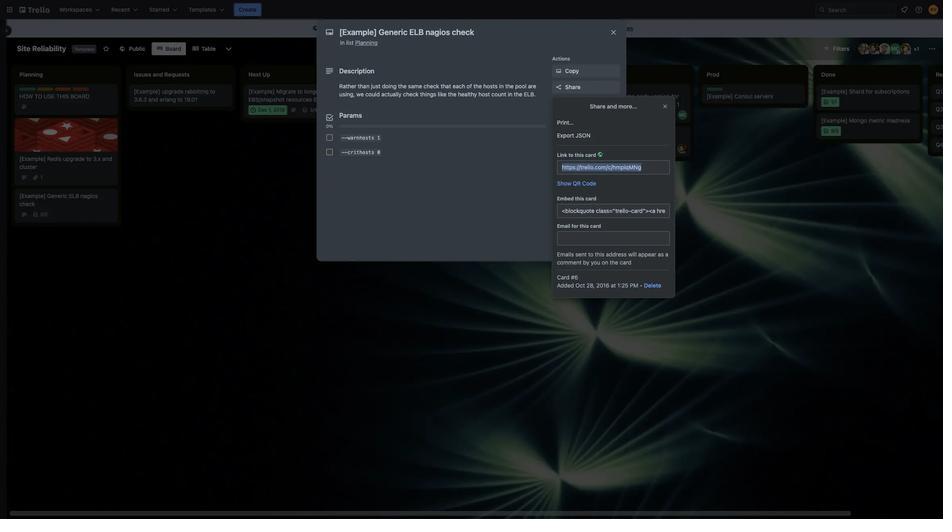 Task type: vqa. For each thing, say whether or not it's contained in the screenshot.
the James Peterson (jamespeterson93) "image" to the bottom
no



Task type: locate. For each thing, give the bounding box(es) containing it.
0 vertical spatial create
[[239, 6, 257, 13]]

share down copy
[[565, 83, 581, 90]]

in right 'count'
[[508, 91, 512, 98]]

0 right crithosts
[[377, 149, 380, 155]]

0 horizontal spatial consul
[[620, 135, 638, 142]]

0 left 2
[[40, 211, 43, 217]]

1 horizontal spatial on
[[602, 259, 608, 266]]

a right the as
[[665, 251, 668, 258]]

for inside [example] add config for preview to handle avatars
[[535, 88, 542, 95]]

--crithosts 0 checkbox
[[326, 149, 333, 155]]

0
[[377, 149, 380, 155], [40, 211, 43, 217]]

1 vertical spatial upgrade
[[63, 155, 85, 162]]

/ for 9
[[834, 128, 835, 134]]

andre gorte (andregorte) image
[[868, 43, 880, 54], [678, 144, 687, 154]]

1 horizontal spatial and
[[148, 96, 158, 103]]

1 horizontal spatial consul
[[734, 93, 752, 100]]

0 horizontal spatial share
[[565, 83, 581, 90]]

1 horizontal spatial color: green, title: "verified in staging" element
[[592, 129, 608, 133]]

color: green, title: "verified in staging" element
[[19, 88, 35, 91], [707, 88, 723, 91], [592, 129, 608, 133]]

0 vertical spatial marques closter (marquescloster) image
[[889, 43, 901, 54]]

1 vertical spatial share
[[590, 103, 605, 110]]

1 horizontal spatial create
[[485, 25, 503, 31]]

[example] upgrade rabbitmq to 3.6.3 and erlang to 19.0? link
[[134, 88, 227, 104]]

1 horizontal spatial 0
[[377, 149, 380, 155]]

tom mikelbach (tommikelbach) image
[[334, 105, 344, 115], [449, 134, 458, 144]]

1 horizontal spatial check
[[403, 91, 419, 98]]

on right anyone
[[415, 25, 421, 31]]

templates
[[607, 25, 633, 31]]

[example] migrate to longer ebs/snapshot resources ids
[[248, 88, 322, 103]]

dec
[[258, 107, 267, 113]]

each
[[453, 83, 465, 90]]

in
[[340, 39, 345, 46], [499, 83, 504, 90], [508, 91, 512, 98]]

marques closter (marquescloster) image
[[889, 43, 901, 54], [678, 110, 687, 120]]

a inside emails sent to this address will appear as a comment by you on the card
[[665, 251, 668, 258]]

[example] generic elb nagios check
[[19, 192, 98, 207]]

share for share
[[565, 83, 581, 90]]

0 vertical spatial samantha pivlot (samanthapivlot) image
[[900, 43, 911, 54]]

[example] inside [example] redis upgrade to 3.x and cluster
[[19, 155, 46, 162]]

in left 'list'
[[340, 39, 345, 46]]

dns
[[639, 135, 651, 142]]

card
[[557, 274, 569, 281]]

1,
[[268, 107, 272, 113]]

for up 6.9.1
[[671, 93, 679, 100]]

board link
[[152, 42, 186, 55]]

Link to this card text field
[[557, 160, 670, 175]]

this up you
[[595, 251, 604, 258]]

madness
[[887, 117, 910, 124]]

oct
[[576, 282, 585, 289]]

0 horizontal spatial in
[[340, 39, 345, 46]]

redis
[[47, 155, 61, 162]]

cluster
[[19, 163, 37, 170]]

0 vertical spatial a
[[339, 25, 342, 31]]

share inside 'button'
[[565, 83, 581, 90]]

1 vertical spatial tom mikelbach (tommikelbach) image
[[449, 134, 458, 144]]

create for create board from template
[[485, 25, 503, 31]]

consul left servers
[[734, 93, 752, 100]]

[example] inside [example] bump node version for slack & services to new lts 6.9.1
[[592, 93, 618, 100]]

1 vertical spatial 0
[[40, 211, 43, 217]]

[example] consul servers link
[[707, 92, 800, 100]]

0 vertical spatial on
[[415, 25, 421, 31]]

email
[[557, 223, 570, 229]]

to up by
[[588, 251, 593, 258]]

the down pool
[[514, 91, 522, 98]]

[example] inside "[example] generic elb nagios check"
[[19, 192, 46, 199]]

for inside [example] bump node version for slack & services to new lts 6.9.1
[[671, 93, 679, 100]]

/ for 1
[[833, 99, 835, 105]]

q1
[[936, 88, 943, 95]]

0 vertical spatial 0
[[377, 149, 380, 155]]

1 horizontal spatial andre gorte (andregorte) image
[[868, 43, 880, 54]]

0 horizontal spatial template
[[361, 25, 384, 31]]

3 / 4
[[310, 107, 317, 113]]

[example] shard for subscriptions link
[[821, 88, 915, 96]]

[example] inside [example] migrate to longer ebs/snapshot resources ids
[[248, 88, 275, 95]]

0 horizontal spatial on
[[415, 25, 421, 31]]

planning
[[355, 39, 378, 46]]

that
[[441, 83, 451, 90]]

actions
[[552, 56, 570, 62]]

0 horizontal spatial marques closter (marquescloster) image
[[678, 110, 687, 120]]

bump
[[620, 93, 635, 100]]

check up things
[[424, 83, 439, 90]]

handle
[[478, 96, 495, 103]]

and for [example] upgrade rabbitmq to 3.6.3 and erlang to 19.0?
[[148, 96, 158, 103]]

q1 link
[[936, 88, 943, 96]]

share left the &
[[590, 103, 605, 110]]

ebs/snapshot
[[248, 96, 285, 103]]

2 horizontal spatial check
[[424, 83, 439, 90]]

1 horizontal spatial 9
[[835, 128, 839, 134]]

is
[[334, 25, 338, 31]]

[example] inside [example] snowplow prod run failed 10/23
[[363, 117, 389, 124]]

you
[[591, 259, 600, 266]]

a right is
[[339, 25, 342, 31]]

•
[[640, 282, 642, 289]]

same
[[408, 83, 422, 90]]

by
[[583, 259, 589, 266]]

the right like
[[448, 91, 456, 98]]

1 horizontal spatial template
[[535, 25, 559, 31]]

to right preview
[[566, 88, 571, 95]]

and right slack
[[607, 103, 617, 110]]

to left 3.x
[[86, 155, 91, 162]]

0 horizontal spatial color: green, title: "verified in staging" element
[[19, 88, 35, 91]]

the left pool
[[505, 83, 514, 90]]

0 horizontal spatial 9
[[831, 128, 834, 134]]

1 vertical spatial check
[[403, 91, 419, 98]]

slack
[[592, 101, 606, 108]]

3.6.3
[[134, 96, 147, 103]]

and inside [example] redis upgrade to 3.x and cluster
[[102, 155, 112, 162]]

params
[[339, 112, 362, 119]]

0 horizontal spatial 0
[[40, 211, 43, 217]]

1 vertical spatial on
[[602, 259, 608, 266]]

marques closter (marquescloster) image left +
[[889, 43, 901, 54]]

show qr code
[[557, 180, 596, 187]]

config
[[517, 88, 534, 95]]

q4
[[936, 141, 943, 148]]

0 horizontal spatial samantha pivlot (samanthapivlot) image
[[323, 105, 332, 115]]

create inside create board from template link
[[485, 25, 503, 31]]

tom mikelbach (tommikelbach) image down using,
[[334, 105, 344, 115]]

to inside [example] bump node version for slack & services to new lts 6.9.1
[[637, 101, 642, 108]]

more…
[[618, 103, 637, 110]]

1 horizontal spatial samantha pivlot (samanthapivlot) image
[[900, 43, 911, 54]]

as
[[658, 251, 664, 258]]

consul left the dns
[[620, 135, 638, 142]]

None text field
[[335, 25, 601, 40]]

upgrade up erlang
[[162, 88, 183, 95]]

to inside emails sent to this address will appear as a comment by you on the card
[[588, 251, 593, 258]]

0 horizontal spatial and
[[102, 155, 112, 162]]

export
[[557, 132, 574, 139]]

create for create
[[239, 6, 257, 13]]

[example]
[[134, 88, 160, 95], [248, 88, 275, 95], [363, 88, 389, 95], [478, 88, 504, 95], [821, 88, 847, 95], [592, 93, 618, 100], [707, 93, 733, 100], [363, 117, 389, 124], [821, 117, 847, 124], [592, 135, 618, 142], [19, 155, 46, 162], [19, 192, 46, 199]]

upgrade right redis
[[63, 155, 85, 162]]

[example] for [example] consul dns
[[592, 135, 618, 142]]

upgrade inside [example] redis upgrade to 3.x and cluster
[[63, 155, 85, 162]]

0 horizontal spatial tom mikelbach (tommikelbach) image
[[334, 105, 344, 115]]

1 horizontal spatial marques closter (marquescloster) image
[[889, 43, 901, 54]]

q2 link
[[936, 105, 943, 113]]

more
[[591, 25, 605, 31]]

0 vertical spatial consul
[[734, 93, 752, 100]]

1 vertical spatial a
[[665, 251, 668, 258]]

like
[[438, 91, 447, 98]]

[example] inside [example] add config for preview to handle avatars
[[478, 88, 504, 95]]

samantha pivlot (samanthapivlot) image
[[563, 105, 573, 115]]

1 horizontal spatial in
[[499, 83, 504, 90]]

card down json at the top of page
[[585, 152, 596, 158]]

for left anyone
[[386, 25, 393, 31]]

/ up 9 / 9
[[833, 99, 835, 105]]

the
[[423, 25, 431, 31], [398, 83, 407, 90], [473, 83, 482, 90], [505, 83, 514, 90], [448, 91, 456, 98], [514, 91, 522, 98], [610, 259, 618, 266]]

#6
[[571, 274, 578, 281]]

to up resources on the left top
[[298, 88, 303, 95]]

consul
[[734, 93, 752, 100], [620, 135, 638, 142]]

for inside [example] shard for subscriptions link
[[866, 88, 873, 95]]

--crithosts 0
[[342, 149, 380, 155]]

than
[[358, 83, 369, 90]]

qr
[[573, 180, 581, 187]]

2016
[[596, 282, 609, 289]]

color: green, title: "verified in staging" element up [example] consul servers
[[707, 88, 723, 91]]

samantha pivlot (samanthapivlot) image
[[900, 43, 911, 54], [323, 105, 332, 115]]

and right 3.x
[[102, 155, 112, 162]]

9 / 9
[[831, 128, 839, 134]]

[example] inside "[example] upgrade rabbitmq to 3.6.3 and erlang to 19.0?"
[[134, 88, 160, 95]]

close popover image
[[662, 103, 668, 110]]

this
[[575, 152, 584, 158], [575, 196, 584, 202], [580, 223, 589, 229], [595, 251, 604, 258]]

[example] add config for preview to handle avatars link
[[478, 88, 571, 104]]

template right from
[[535, 25, 559, 31]]

[example] bump node version for slack & services to new lts 6.9.1
[[592, 93, 679, 108]]

card #6 added oct 28, 2016 at 1:25 pm • delete
[[557, 274, 661, 289]]

marques closter (marquescloster) image down 6.9.1
[[678, 110, 687, 120]]

0 horizontal spatial upgrade
[[63, 155, 85, 162]]

1 vertical spatial create
[[485, 25, 503, 31]]

planning link
[[355, 39, 378, 46]]

and inside "[example] upgrade rabbitmq to 3.6.3 and erlang to 19.0?"
[[148, 96, 158, 103]]

migrate
[[276, 88, 296, 95]]

address
[[606, 251, 627, 258]]

for right the shard
[[866, 88, 873, 95]]

Embed this card text field
[[557, 204, 670, 218]]

0 horizontal spatial andre gorte (andregorte) image
[[678, 144, 687, 154]]

0 vertical spatial share
[[565, 83, 581, 90]]

failed
[[442, 117, 456, 124]]

0 horizontal spatial create
[[239, 6, 257, 13]]

we
[[356, 91, 364, 98]]

check down the cluster
[[19, 200, 35, 207]]

card up email for this card text box
[[590, 223, 601, 229]]

1 9 from the left
[[831, 128, 834, 134]]

[example] mongo metric madness
[[821, 117, 910, 124]]

card down the will
[[620, 259, 631, 266]]

card
[[585, 152, 596, 158], [585, 196, 596, 202], [590, 223, 601, 229], [620, 259, 631, 266]]

rabbitmq
[[185, 88, 208, 95]]

to down node
[[637, 101, 642, 108]]

0 horizontal spatial check
[[19, 200, 35, 207]]

added
[[557, 282, 574, 289]]

2 horizontal spatial color: green, title: "verified in staging" element
[[707, 88, 723, 91]]

tom mikelbach (tommikelbach) image down failed on the top of page
[[449, 134, 458, 144]]

erlang
[[160, 96, 176, 103]]

samantha pivlot (samanthapivlot) image left +
[[900, 43, 911, 54]]

print…
[[557, 119, 574, 126]]

for right email
[[571, 223, 578, 229]]

Email for this card text field
[[557, 231, 670, 246]]

2 horizontal spatial and
[[607, 103, 617, 110]]

on right you
[[602, 259, 608, 266]]

1 horizontal spatial tom mikelbach (tommikelbach) image
[[449, 134, 458, 144]]

1 horizontal spatial share
[[590, 103, 605, 110]]

/ down "[example] generic elb nagios check" at the left top of the page
[[43, 211, 45, 217]]

for
[[386, 25, 393, 31], [535, 88, 542, 95], [866, 88, 873, 95], [671, 93, 679, 100], [571, 223, 578, 229]]

/ down ids
[[313, 107, 314, 113]]

1 vertical spatial samantha pivlot (samanthapivlot) image
[[323, 105, 332, 115]]

1 horizontal spatial a
[[665, 251, 668, 258]]

preview
[[544, 88, 564, 95]]

1 horizontal spatial upgrade
[[162, 88, 183, 95]]

/ down 1 / 1
[[834, 128, 835, 134]]

the right of
[[473, 83, 482, 90]]

color: green, title: "verified in staging" element down print… link on the top of page
[[592, 129, 608, 133]]

2 vertical spatial in
[[508, 91, 512, 98]]

show menu image
[[928, 45, 936, 53]]

samantha pivlot (samanthapivlot) image right 4
[[323, 105, 332, 115]]

color: green, title: "verified in staging" element up 'how'
[[19, 88, 35, 91]]

/ for 3
[[313, 107, 314, 113]]

longer
[[304, 88, 321, 95]]

shard
[[849, 88, 864, 95]]

2 vertical spatial check
[[19, 200, 35, 207]]

to left copy.
[[455, 25, 460, 31]]

embed this card
[[557, 196, 596, 202]]

0 vertical spatial upgrade
[[162, 88, 183, 95]]

for right the config
[[535, 88, 542, 95]]

create inside create button
[[239, 6, 257, 13]]

1 vertical spatial in
[[499, 83, 504, 90]]

the left same
[[398, 83, 407, 90]]

0 horizontal spatial a
[[339, 25, 342, 31]]

in up 'count'
[[499, 83, 504, 90]]

code
[[582, 180, 596, 187]]

0 notifications image
[[899, 5, 909, 15]]

[example] generic elb nagios check link
[[19, 192, 113, 208]]

the left internet
[[423, 25, 431, 31]]

1 vertical spatial consul
[[620, 135, 638, 142]]

the down the address
[[610, 259, 618, 266]]

on inside emails sent to this address will appear as a comment by you on the card
[[602, 259, 608, 266]]

2 template from the left
[[535, 25, 559, 31]]

create board from template
[[485, 25, 559, 31]]

0 vertical spatial check
[[424, 83, 439, 90]]

[example] consul dns
[[592, 135, 651, 142]]

to left 19.0?
[[177, 96, 183, 103]]

[example] inside 'link'
[[363, 88, 389, 95]]

template up the planning link on the left of page
[[361, 25, 384, 31]]

check down same
[[403, 91, 419, 98]]

and right the "3.6.3"
[[148, 96, 158, 103]]

1 template from the left
[[361, 25, 384, 31]]

this inside emails sent to this address will appear as a comment by you on the card
[[595, 251, 604, 258]]



Task type: describe. For each thing, give the bounding box(es) containing it.
card down code
[[585, 196, 596, 202]]

ids
[[313, 96, 322, 103]]

sm image
[[555, 67, 563, 75]]

site reliability
[[17, 44, 66, 53]]

this is a public template for anyone on the internet to copy.
[[321, 25, 475, 31]]

node
[[637, 93, 650, 100]]

embed
[[557, 196, 574, 202]]

card inside emails sent to this address will appear as a comment by you on the card
[[620, 259, 631, 266]]

internet
[[433, 25, 453, 31]]

[example] for [example] mongo metric madness
[[821, 117, 847, 124]]

create button
[[234, 3, 261, 16]]

[example] shard for subscriptions
[[821, 88, 910, 95]]

link to this card
[[557, 152, 596, 158]]

explore
[[570, 25, 590, 31]]

could
[[365, 91, 380, 98]]

pool
[[515, 83, 527, 90]]

10/23
[[363, 125, 378, 132]]

just
[[371, 83, 380, 90]]

[example] for [example] add config for preview to handle avatars
[[478, 88, 504, 95]]

site
[[17, 44, 30, 53]]

in list planning
[[340, 39, 378, 46]]

color: yellow, title: "ready to merge" element
[[37, 88, 53, 91]]

json
[[576, 132, 591, 139]]

[example] for [example] websocket service
[[363, 88, 389, 95]]

to inside [example] redis upgrade to 3.x and cluster
[[86, 155, 91, 162]]

dec 1, 2019
[[258, 107, 285, 113]]

explore more templates
[[570, 25, 633, 31]]

[example] for [example] generic elb nagios check
[[19, 192, 46, 199]]

customize views image
[[225, 45, 233, 53]]

/ for 0
[[43, 211, 45, 217]]

sent
[[575, 251, 587, 258]]

actually
[[381, 91, 401, 98]]

create board from template link
[[480, 22, 564, 35]]

0 inside params group
[[377, 149, 380, 155]]

emails sent to this address will appear as a comment by you on the card
[[557, 251, 668, 266]]

--warnhosts 1 checkbox
[[326, 134, 333, 141]]

[example] websocket service
[[363, 88, 439, 95]]

websocket
[[391, 88, 419, 95]]

check inside "[example] generic elb nagios check"
[[19, 200, 35, 207]]

color: green, title: "verified in staging" element for [example] consul servers
[[707, 88, 723, 91]]

of
[[467, 83, 472, 90]]

ben nelson (bennelson96) image
[[929, 5, 938, 15]]

to right rabbitmq
[[210, 88, 215, 95]]

Board name text field
[[13, 42, 70, 55]]

and for [example] redis upgrade to 3.x and cluster
[[102, 155, 112, 162]]

color: orange, title: "manual deploy steps" element
[[55, 88, 71, 91]]

28,
[[586, 282, 595, 289]]

hosts
[[483, 83, 498, 90]]

[example] snowplow prod run failed 10/23
[[363, 117, 456, 132]]

[example] for [example] redis upgrade to 3.x and cluster
[[19, 155, 46, 162]]

lts
[[656, 101, 666, 108]]

[example] mongo metric madness link
[[821, 117, 915, 125]]

resources
[[286, 96, 312, 103]]

description
[[339, 67, 374, 75]]

1 vertical spatial andre gorte (andregorte) image
[[678, 144, 687, 154]]

3.x
[[93, 155, 101, 162]]

elb
[[69, 192, 79, 199]]

share for share and more…
[[590, 103, 605, 110]]

q2
[[936, 106, 943, 113]]

[example] for [example] consul servers
[[707, 93, 733, 100]]

color: red, title: "unshippable!" element
[[73, 88, 103, 94]]

this right embed on the right top of the page
[[575, 196, 584, 202]]

to right link
[[568, 152, 573, 158]]

this right link
[[575, 152, 584, 158]]

consul for servers
[[734, 93, 752, 100]]

0 vertical spatial in
[[340, 39, 345, 46]]

[example] add config for preview to handle avatars
[[478, 88, 571, 103]]

servers
[[754, 93, 773, 100]]

2 9 from the left
[[835, 128, 839, 134]]

new
[[644, 101, 655, 108]]

[example] for [example] upgrade rabbitmq to 3.6.3 and erlang to 19.0?
[[134, 88, 160, 95]]

+
[[914, 46, 917, 52]]

upgrade inside "[example] upgrade rabbitmq to 3.6.3 and erlang to 19.0?"
[[162, 88, 183, 95]]

params group
[[323, 130, 546, 159]]

q3
[[936, 123, 943, 130]]

star or unstar board image
[[103, 46, 109, 52]]

copy.
[[461, 25, 475, 31]]

search image
[[819, 6, 825, 13]]

4
[[314, 107, 317, 113]]

count
[[491, 91, 506, 98]]

this right email
[[580, 223, 589, 229]]

color: green, title: "verified in staging" element for [example] consul dns
[[592, 129, 608, 133]]

+ 1
[[914, 46, 919, 52]]

comment
[[557, 259, 582, 266]]

elb.
[[524, 91, 536, 98]]

[example] redis upgrade to 3.x and cluster
[[19, 155, 112, 170]]

amy freiderson (amyfreiderson) image
[[858, 43, 869, 54]]

open information menu image
[[915, 6, 923, 14]]

public
[[129, 45, 145, 52]]

Search field
[[825, 4, 896, 16]]

healthy
[[458, 91, 477, 98]]

nagios
[[81, 192, 98, 199]]

[example] snowplow prod run failed 10/23 link
[[363, 117, 457, 133]]

public button
[[114, 42, 150, 55]]

[example] for [example] migrate to longer ebs/snapshot resources ids
[[248, 88, 275, 95]]

sm image
[[311, 25, 319, 33]]

2
[[45, 211, 48, 217]]

at
[[611, 282, 616, 289]]

2 horizontal spatial in
[[508, 91, 512, 98]]

1:25
[[617, 282, 628, 289]]

1 inside params group
[[377, 135, 380, 141]]

chris temperson (christemperson) image
[[879, 43, 890, 54]]

1 / 1
[[831, 99, 837, 105]]

export json link
[[552, 129, 675, 142]]

add
[[505, 88, 516, 95]]

delete button
[[644, 282, 661, 290]]

print… link
[[552, 116, 675, 129]]

rather
[[339, 83, 356, 90]]

--warnhosts 1
[[342, 135, 380, 141]]

emails
[[557, 251, 574, 258]]

to inside [example] add config for preview to handle avatars
[[566, 88, 571, 95]]

reliability
[[32, 44, 66, 53]]

warnhosts
[[347, 135, 374, 141]]

show
[[557, 180, 571, 187]]

to inside [example] migrate to longer ebs/snapshot resources ids
[[298, 88, 303, 95]]

avatars
[[497, 96, 515, 103]]

0 vertical spatial andre gorte (andregorte) image
[[868, 43, 880, 54]]

copy
[[565, 67, 579, 74]]

anyone
[[395, 25, 413, 31]]

pm
[[630, 282, 638, 289]]

crithosts
[[347, 149, 374, 155]]

0%
[[326, 123, 333, 129]]

board
[[504, 25, 520, 31]]

0 vertical spatial tom mikelbach (tommikelbach) image
[[334, 105, 344, 115]]

1 vertical spatial marques closter (marquescloster) image
[[678, 110, 687, 120]]

copy link
[[552, 65, 620, 77]]

metric
[[869, 117, 885, 124]]

amy freiderson (amyfreiderson) image
[[449, 97, 458, 107]]

primary element
[[0, 0, 943, 19]]

how to use this board
[[19, 93, 90, 100]]

[example] for [example] shard for subscriptions
[[821, 88, 847, 95]]

the inside emails sent to this address will appear as a comment by you on the card
[[610, 259, 618, 266]]

things
[[420, 91, 436, 98]]

explore more templates link
[[565, 22, 638, 35]]

[example] for [example] bump node version for slack & services to new lts 6.9.1
[[592, 93, 618, 100]]

consul for dns
[[620, 135, 638, 142]]

public
[[344, 25, 360, 31]]

[example] for [example] snowplow prod run failed 10/23
[[363, 117, 389, 124]]



